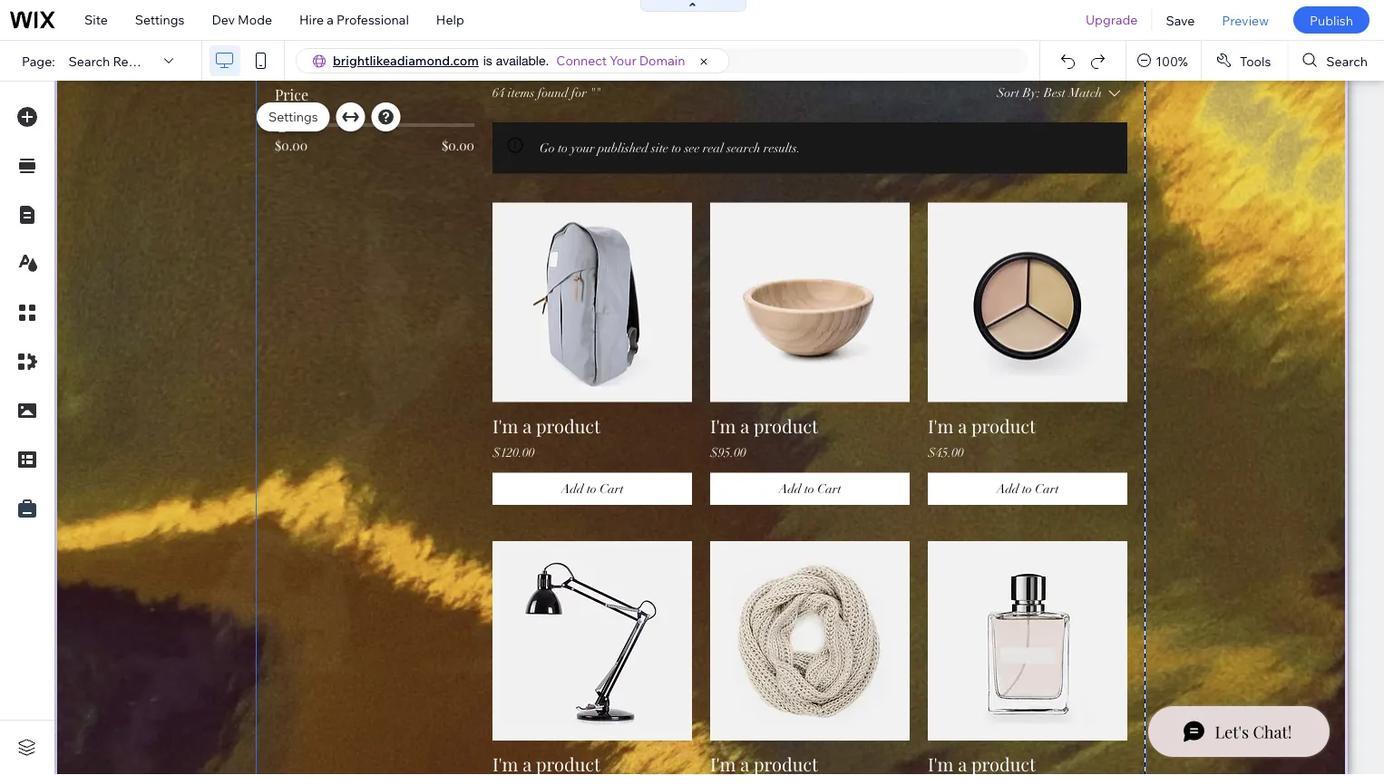 Task type: locate. For each thing, give the bounding box(es) containing it.
domain
[[640, 53, 685, 69]]

0 horizontal spatial settings
[[135, 12, 185, 28]]

0 horizontal spatial search
[[69, 53, 110, 69]]

search
[[69, 53, 110, 69], [1327, 53, 1368, 69]]

publish button
[[1294, 6, 1370, 34]]

settings
[[135, 12, 185, 28], [269, 109, 318, 125]]

tools
[[1240, 53, 1271, 69]]

results
[[113, 53, 156, 69]]

brightlikeadiamond.com
[[333, 53, 479, 69]]

hire a professional
[[299, 12, 409, 28]]

connect
[[556, 53, 607, 69]]

search for search
[[1327, 53, 1368, 69]]

preview
[[1222, 12, 1269, 28]]

search button
[[1289, 41, 1385, 81]]

1 vertical spatial settings
[[269, 109, 318, 125]]

1 horizontal spatial search
[[1327, 53, 1368, 69]]

hire
[[299, 12, 324, 28]]

search down site
[[69, 53, 110, 69]]

publish
[[1310, 12, 1354, 28]]

search inside button
[[1327, 53, 1368, 69]]

100% button
[[1127, 41, 1201, 81]]

1 search from the left
[[69, 53, 110, 69]]

0 vertical spatial settings
[[135, 12, 185, 28]]

search down publish button in the top of the page
[[1327, 53, 1368, 69]]

search for search results
[[69, 53, 110, 69]]

2 search from the left
[[1327, 53, 1368, 69]]

mode
[[238, 12, 272, 28]]

is
[[483, 53, 493, 68]]



Task type: vqa. For each thing, say whether or not it's contained in the screenshot.
AVAILABLE.
yes



Task type: describe. For each thing, give the bounding box(es) containing it.
search results
[[69, 53, 156, 69]]

preview button
[[1209, 0, 1283, 40]]

site
[[84, 12, 108, 28]]

a
[[327, 12, 334, 28]]

tools button
[[1202, 41, 1288, 81]]

professional
[[337, 12, 409, 28]]

save
[[1166, 12, 1195, 28]]

your
[[610, 53, 637, 69]]

upgrade
[[1086, 12, 1138, 28]]

is available. connect your domain
[[483, 53, 685, 69]]

dev
[[212, 12, 235, 28]]

dev mode
[[212, 12, 272, 28]]

1 horizontal spatial settings
[[269, 109, 318, 125]]

available.
[[496, 53, 549, 68]]

100%
[[1156, 53, 1188, 69]]

save button
[[1153, 0, 1209, 40]]

help
[[436, 12, 464, 28]]



